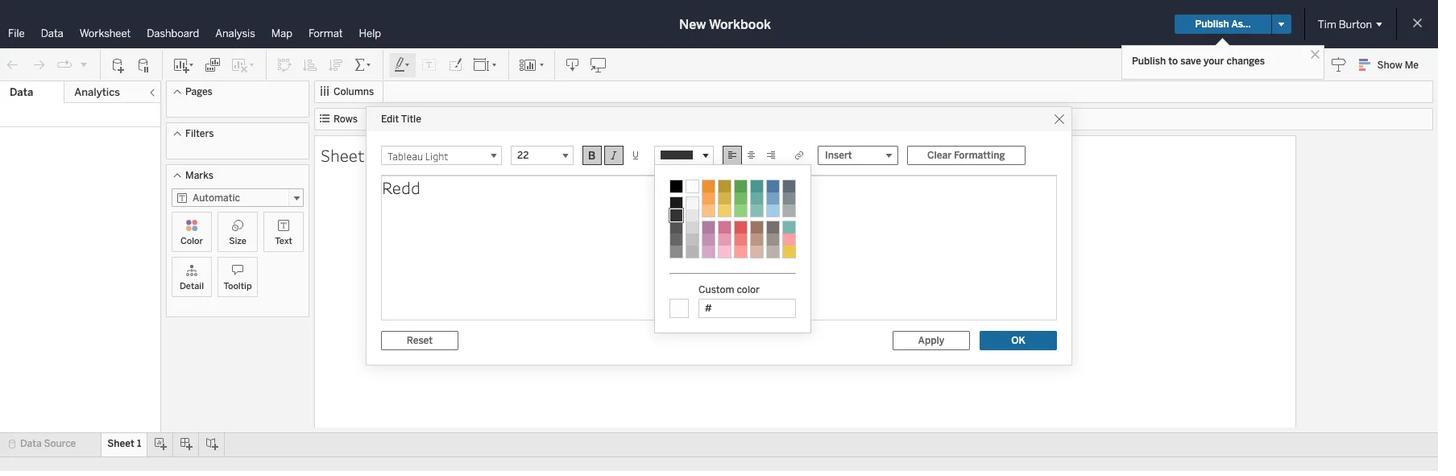 Task type: vqa. For each thing, say whether or not it's contained in the screenshot.
topmost 1
yes



Task type: locate. For each thing, give the bounding box(es) containing it.
burton
[[1340, 18, 1373, 30]]

#fabfd2 cell
[[719, 245, 731, 258]]

sheet down the rows
[[321, 144, 365, 166]]

Custom color text field
[[699, 299, 796, 318]]

publish for publish as...
[[1196, 19, 1230, 30]]

#ff9da7 cell
[[784, 233, 796, 245]]

#edc948 cell
[[784, 245, 796, 258]]

save
[[1181, 56, 1202, 67]]

size
[[229, 236, 247, 247]]

1 horizontal spatial 1
[[368, 144, 378, 166]]

edit title
[[381, 113, 422, 125]]

#f28e2b cell
[[703, 180, 715, 192]]

#898989 cell
[[671, 245, 683, 258]]

pages
[[185, 86, 213, 98]]

new worksheet image
[[173, 57, 195, 73]]

publish left 'to'
[[1133, 56, 1167, 67]]

tim
[[1319, 18, 1337, 30]]

data up redo icon
[[41, 27, 63, 40]]

data source
[[20, 439, 76, 450]]

totals image
[[354, 57, 373, 73]]

close image
[[1308, 47, 1324, 62]]

sheet 1 right source
[[107, 439, 141, 450]]

clear formatting button
[[908, 146, 1026, 165]]

worksheet
[[80, 27, 131, 40]]

#d37295 cell
[[719, 221, 731, 233]]

data guide image
[[1331, 56, 1348, 73]]

your
[[1204, 56, 1225, 67]]

#e6e6e6 cell
[[687, 209, 699, 221]]

show me
[[1378, 60, 1420, 71]]

0 vertical spatial publish
[[1196, 19, 1230, 30]]

publish left as...
[[1196, 19, 1230, 30]]

#bab0ac cell
[[767, 245, 780, 258]]

#e15759 cell
[[735, 221, 747, 233]]

1 right source
[[137, 439, 141, 450]]

file
[[8, 27, 25, 40]]

#9d7660 cell
[[751, 221, 763, 233]]

replay animation image right redo icon
[[56, 57, 73, 73]]

data left source
[[20, 439, 42, 450]]

clear formatting
[[928, 150, 1006, 161]]

#8cd17d cell
[[735, 204, 747, 216]]

1
[[368, 144, 378, 166], [137, 439, 141, 450]]

replay animation image
[[56, 57, 73, 73], [79, 59, 89, 69]]

#69aaa5 cell
[[751, 192, 763, 204]]

data
[[41, 27, 63, 40], [10, 86, 33, 98], [20, 439, 42, 450]]

sheet right source
[[107, 439, 135, 450]]

help
[[359, 27, 381, 40]]

#666666 cell
[[671, 233, 683, 245]]

0 horizontal spatial publish
[[1133, 56, 1167, 67]]

1 vertical spatial publish
[[1133, 56, 1167, 67]]

reset button
[[381, 331, 459, 350]]

tooltip
[[224, 281, 252, 292]]

new workbook
[[680, 17, 771, 32]]

edit title dialog
[[367, 107, 1072, 365]]

1 down columns
[[368, 144, 378, 166]]

publish your workbook to edit in tableau desktop image
[[591, 57, 607, 73]]

publish
[[1196, 19, 1230, 30], [1133, 56, 1167, 67]]

swap rows and columns image
[[277, 57, 293, 73]]

1 vertical spatial sheet
[[107, 439, 135, 450]]

formatting
[[955, 150, 1006, 161]]

color
[[737, 284, 760, 295]]

1 horizontal spatial sheet
[[321, 144, 365, 166]]

#86bcb6 cell
[[751, 204, 763, 216]]

dashboard
[[147, 27, 199, 40]]

#c0c0c0 cell
[[687, 233, 699, 245]]

sort descending image
[[328, 57, 344, 73]]

color
[[181, 236, 203, 247]]

0 vertical spatial sheet
[[321, 144, 365, 166]]

filters
[[185, 128, 214, 139]]

0 horizontal spatial sheet
[[107, 439, 135, 450]]

me
[[1406, 60, 1420, 71]]

clear
[[928, 150, 952, 161]]

new
[[680, 17, 707, 32]]

to
[[1169, 56, 1179, 67]]

1 vertical spatial data
[[10, 86, 33, 98]]

sheet 1 down the rows
[[321, 144, 378, 166]]

#1b1b1b cell
[[671, 197, 683, 209]]

publish inside button
[[1196, 19, 1230, 30]]

1 horizontal spatial sheet 1
[[321, 144, 378, 166]]

#76b7b2 cell
[[784, 221, 796, 233]]

sheet
[[321, 144, 365, 166], [107, 439, 135, 450]]

0 vertical spatial data
[[41, 27, 63, 40]]

1 horizontal spatial publish
[[1196, 19, 1230, 30]]

tim burton
[[1319, 18, 1373, 30]]

#d4d4d4 cell
[[687, 221, 699, 233]]

#606b76 cell
[[784, 180, 796, 192]]

#d4a6c8 cell
[[703, 245, 715, 258]]

0 vertical spatial sheet 1
[[321, 144, 378, 166]]

#4e79a7 cell
[[767, 180, 780, 192]]

#ff9d9a cell
[[735, 245, 747, 258]]

grid inside custom color dialog
[[670, 179, 796, 258]]

sheet 1
[[321, 144, 378, 166], [107, 439, 141, 450]]

ok
[[1012, 335, 1026, 346]]

#555555 cell
[[671, 221, 683, 233]]

1 vertical spatial sheet 1
[[107, 439, 141, 450]]

#a0cbe8 cell
[[767, 204, 780, 216]]

#f1ce63 cell
[[719, 204, 731, 216]]

data down "undo" icon
[[10, 86, 33, 98]]

1 vertical spatial 1
[[137, 439, 141, 450]]

#f9a655 cell
[[703, 192, 715, 204]]

replay animation image up analytics
[[79, 59, 89, 69]]

grid
[[670, 179, 796, 258]]

#000000 cell
[[671, 180, 683, 192]]

marks
[[185, 170, 214, 181]]

new data source image
[[110, 57, 127, 73]]



Task type: describe. For each thing, give the bounding box(es) containing it.
reset
[[407, 335, 433, 346]]

detail
[[180, 281, 204, 292]]

redo image
[[31, 57, 47, 73]]

1 horizontal spatial replay animation image
[[79, 59, 89, 69]]

0 horizontal spatial replay animation image
[[56, 57, 73, 73]]

#59a14f cell
[[735, 180, 747, 192]]

#d7b5a6 cell
[[751, 245, 763, 258]]

#c290b4 cell
[[703, 233, 715, 245]]

#ba9582 cell
[[751, 233, 763, 245]]

#f5f5f5 cell
[[687, 197, 699, 209]]

publish for publish to save your changes
[[1133, 56, 1167, 67]]

collapse image
[[148, 88, 157, 98]]

pause auto updates image
[[136, 57, 152, 73]]

#f17b79 cell
[[735, 233, 747, 245]]

rows
[[334, 114, 358, 125]]

#333333 element
[[661, 151, 693, 160]]

show/hide cards image
[[519, 57, 545, 73]]

analysis
[[215, 27, 255, 40]]

#a7acad cell
[[784, 204, 796, 216]]

text
[[275, 236, 292, 247]]

edit
[[381, 113, 399, 125]]

undo image
[[5, 57, 21, 73]]

clear sheet image
[[231, 57, 256, 73]]

#b07aa1 cell
[[703, 221, 715, 233]]

show me button
[[1352, 52, 1434, 77]]

title
[[401, 113, 422, 125]]

#ffffff cell
[[687, 180, 699, 192]]

2 vertical spatial data
[[20, 439, 42, 450]]

as...
[[1232, 19, 1252, 30]]

publish as... button
[[1176, 15, 1272, 34]]

highlight image
[[393, 57, 412, 73]]

#b6992d cell
[[719, 180, 731, 192]]

publish to save your changes
[[1133, 56, 1266, 67]]

transparent image
[[671, 299, 688, 317]]

apply
[[919, 335, 945, 346]]

ok button
[[980, 331, 1058, 350]]

#79706e cell
[[767, 221, 780, 233]]

download image
[[565, 57, 581, 73]]

sort ascending image
[[302, 57, 318, 73]]

#499894 cell
[[751, 180, 763, 192]]

0 horizontal spatial 1
[[137, 439, 141, 450]]

format
[[309, 27, 343, 40]]

#75a1c7 cell
[[767, 192, 780, 204]]

#b4b4b4 cell
[[687, 245, 699, 258]]

workbook
[[709, 17, 771, 32]]

changes
[[1227, 56, 1266, 67]]

#818b91 cell
[[784, 192, 796, 204]]

apply button
[[893, 331, 971, 350]]

custom color
[[699, 284, 760, 295]]

map
[[271, 27, 293, 40]]

analytics
[[74, 86, 120, 98]]

fit image
[[473, 57, 499, 73]]

#e799b3 cell
[[719, 233, 731, 245]]

show labels image
[[422, 57, 438, 73]]

publish as...
[[1196, 19, 1252, 30]]

custom
[[699, 284, 735, 295]]

format workbook image
[[447, 57, 464, 73]]

#998f8c cell
[[767, 233, 780, 245]]

source
[[44, 439, 76, 450]]

0 vertical spatial 1
[[368, 144, 378, 166]]

show
[[1378, 60, 1403, 71]]

#72b966 cell
[[735, 192, 747, 204]]

duplicate image
[[205, 57, 221, 73]]

custom color dialog
[[655, 165, 811, 333]]

columns
[[334, 86, 374, 98]]

#ffbe7d cell
[[703, 204, 715, 216]]

0 horizontal spatial sheet 1
[[107, 439, 141, 450]]

#d3b348 cell
[[719, 192, 731, 204]]



